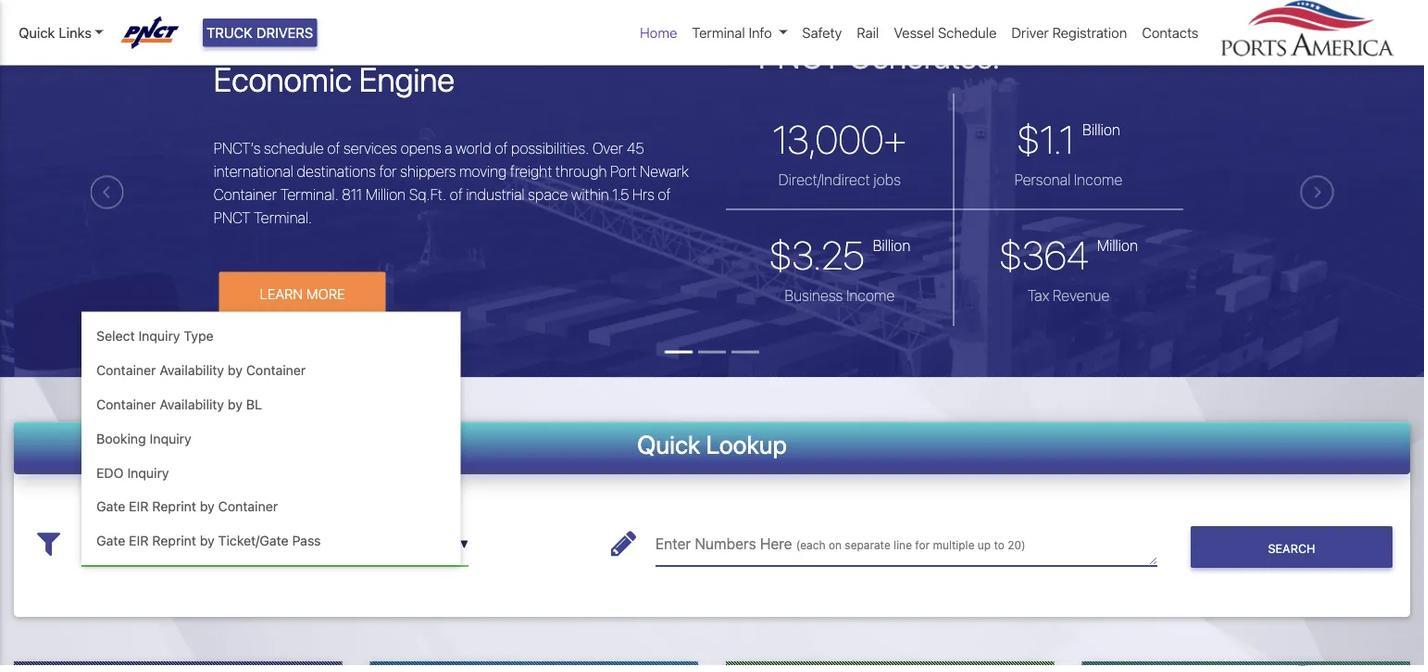 Task type: locate. For each thing, give the bounding box(es) containing it.
contacts
[[1142, 25, 1199, 41]]

gate eir reprint by container
[[96, 499, 278, 515]]

13,000+ direct/indirect jobs
[[773, 116, 907, 189]]

2 reprint from the top
[[152, 533, 196, 549]]

billion inside $1.1 billion
[[1083, 121, 1121, 139]]

million right 811
[[366, 186, 406, 204]]

1 horizontal spatial quick
[[637, 430, 701, 460]]

1 availability from the top
[[160, 363, 224, 378]]

1 vertical spatial gate
[[96, 533, 125, 549]]

destinations
[[297, 163, 376, 180]]

rail link
[[850, 15, 887, 50]]

reprint
[[152, 499, 196, 515], [152, 533, 196, 549]]

0 vertical spatial pnct
[[759, 36, 842, 75]]

None text field
[[656, 521, 1158, 567]]

1 vertical spatial pnct
[[214, 209, 251, 227]]

for
[[379, 163, 397, 180], [916, 539, 930, 552]]

1 vertical spatial inquiry
[[150, 431, 191, 447]]

for down services
[[379, 163, 397, 180]]

reprint down gate eir reprint by container
[[152, 533, 196, 549]]

economic engine
[[214, 60, 455, 99]]

0 horizontal spatial quick
[[19, 25, 55, 41]]

of right sq.ft.
[[450, 186, 463, 204]]

quick left links
[[19, 25, 55, 41]]

eir
[[129, 499, 149, 515], [129, 533, 149, 549]]

1 vertical spatial availability
[[160, 397, 224, 412]]

0 vertical spatial million
[[366, 186, 406, 204]]

0 vertical spatial eir
[[129, 499, 149, 515]]

of
[[327, 140, 340, 157], [495, 140, 508, 157], [450, 186, 463, 204], [658, 186, 671, 204]]

1 vertical spatial billion
[[873, 237, 911, 254]]

availability down container availability by container on the bottom left of the page
[[160, 397, 224, 412]]

by left bl
[[228, 397, 243, 412]]

moving
[[460, 163, 507, 180]]

inquiry for select
[[138, 329, 180, 344]]

pnct inside pnct's schedule of services opens a world of possibilities.                                 over 45 international destinations for shippers moving freight through port newark container terminal.                                 811 million sq.ft. of industrial space within 1.5 hrs of pnct terminal.
[[214, 209, 251, 227]]

$3.25 billion
[[769, 232, 911, 278]]

inquiry
[[138, 329, 180, 344], [150, 431, 191, 447], [127, 465, 169, 481]]

container up "ticket/gate" on the bottom of the page
[[218, 499, 278, 515]]

2 gate from the top
[[96, 533, 125, 549]]

inquiry left type
[[138, 329, 180, 344]]

revenue
[[1053, 287, 1110, 304]]

None text field
[[82, 521, 469, 567]]

1 vertical spatial million
[[1098, 237, 1138, 254]]

container down international
[[214, 186, 277, 204]]

inquiry down booking inquiry
[[127, 465, 169, 481]]

income down $1.1 billion
[[1075, 171, 1123, 189]]

terminal. down international
[[254, 209, 312, 227]]

bl
[[246, 397, 262, 412]]

search
[[1269, 541, 1316, 555]]

gate for gate eir reprint by container
[[96, 499, 125, 515]]

2 eir from the top
[[129, 533, 149, 549]]

personal income
[[1015, 171, 1123, 189]]

driver
[[1012, 25, 1049, 41]]

billion down 'jobs'
[[873, 237, 911, 254]]

income for $1.1
[[1075, 171, 1123, 189]]

within
[[571, 186, 609, 204]]

terminal. down destinations on the top of page
[[280, 186, 339, 204]]

freight
[[510, 163, 552, 180]]

of up destinations on the top of page
[[327, 140, 340, 157]]

1 horizontal spatial income
[[1075, 171, 1123, 189]]

container up booking
[[96, 397, 156, 412]]

0 vertical spatial quick
[[19, 25, 55, 41]]

(each
[[796, 539, 826, 552]]

booking inquiry
[[96, 431, 191, 447]]

select inquiry type
[[96, 329, 214, 344]]

reprint up gate eir reprint by ticket/gate pass
[[152, 499, 196, 515]]

1 vertical spatial income
[[847, 287, 895, 304]]

billion right $1.1
[[1083, 121, 1121, 139]]

inquiry down container availability by bl
[[150, 431, 191, 447]]

2 vertical spatial inquiry
[[127, 465, 169, 481]]

$1.1
[[1017, 116, 1075, 162]]

0 horizontal spatial million
[[366, 186, 406, 204]]

13,000+
[[773, 116, 907, 162]]

1 gate from the top
[[96, 499, 125, 515]]

reprint for ticket/gate
[[152, 533, 196, 549]]

1 horizontal spatial million
[[1098, 237, 1138, 254]]

lookup
[[706, 430, 787, 460]]

learn
[[260, 286, 303, 302]]

vessel
[[894, 25, 935, 41]]

$364 million
[[999, 232, 1138, 278]]

services
[[344, 140, 397, 157]]

gate
[[96, 499, 125, 515], [96, 533, 125, 549]]

personal
[[1015, 171, 1071, 189]]

to
[[994, 539, 1005, 552]]

0 horizontal spatial for
[[379, 163, 397, 180]]

0 vertical spatial for
[[379, 163, 397, 180]]

availability down type
[[160, 363, 224, 378]]

1 horizontal spatial pnct
[[759, 36, 842, 75]]

0 vertical spatial income
[[1075, 171, 1123, 189]]

billion for $3.25
[[873, 237, 911, 254]]

1 vertical spatial terminal.
[[254, 209, 312, 227]]

quick left lookup
[[637, 430, 701, 460]]

sq.ft.
[[409, 186, 447, 204]]

income
[[1075, 171, 1123, 189], [847, 287, 895, 304]]

schedule
[[938, 25, 997, 41]]

0 vertical spatial reprint
[[152, 499, 196, 515]]

pnct generates:
[[759, 36, 1000, 75]]

home link
[[633, 15, 685, 50]]

1 vertical spatial eir
[[129, 533, 149, 549]]

economic
[[214, 60, 352, 99]]

income down "$3.25 billion"
[[847, 287, 895, 304]]

container availability by container
[[96, 363, 306, 378]]

1 vertical spatial reprint
[[152, 533, 196, 549]]

welcome to port newmark container terminal image
[[0, 7, 1425, 482]]

jobs
[[874, 171, 901, 189]]

driver registration
[[1012, 25, 1128, 41]]

1 vertical spatial for
[[916, 539, 930, 552]]

billion inside "$3.25 billion"
[[873, 237, 911, 254]]

1 horizontal spatial billion
[[1083, 121, 1121, 139]]

eir down edo inquiry
[[129, 499, 149, 515]]

0 vertical spatial availability
[[160, 363, 224, 378]]

separate
[[845, 539, 891, 552]]

pnct
[[759, 36, 842, 75], [214, 209, 251, 227]]

of right hrs
[[658, 186, 671, 204]]

container
[[214, 186, 277, 204], [96, 363, 156, 378], [246, 363, 306, 378], [96, 397, 156, 412], [218, 499, 278, 515]]

by
[[228, 363, 243, 378], [228, 397, 243, 412], [200, 499, 215, 515], [200, 533, 215, 549]]

1 reprint from the top
[[152, 499, 196, 515]]

eir down gate eir reprint by container
[[129, 533, 149, 549]]

0 vertical spatial inquiry
[[138, 329, 180, 344]]

shippers
[[400, 163, 456, 180]]

booking
[[96, 431, 146, 447]]

port
[[611, 163, 637, 180]]

pass
[[292, 533, 321, 549]]

45
[[627, 140, 645, 157]]

1 vertical spatial quick
[[637, 430, 701, 460]]

driver registration link
[[1004, 15, 1135, 50]]

on
[[829, 539, 842, 552]]

learn more
[[260, 286, 345, 302]]

through
[[556, 163, 607, 180]]

0 vertical spatial billion
[[1083, 121, 1121, 139]]

schedule
[[264, 140, 324, 157]]

for right line
[[916, 539, 930, 552]]

million
[[366, 186, 406, 204], [1098, 237, 1138, 254]]

0 horizontal spatial income
[[847, 287, 895, 304]]

enter numbers here (each on separate line for multiple up to 20)
[[656, 535, 1026, 553]]

enter
[[656, 535, 691, 553]]

1 horizontal spatial for
[[916, 539, 930, 552]]

alert
[[0, 0, 1425, 7]]

million up revenue
[[1098, 237, 1138, 254]]

pnct's
[[214, 140, 261, 157]]

edo
[[96, 465, 124, 481]]

more
[[307, 286, 345, 302]]

0 horizontal spatial billion
[[873, 237, 911, 254]]

1 eir from the top
[[129, 499, 149, 515]]

0 horizontal spatial pnct
[[214, 209, 251, 227]]

2 availability from the top
[[160, 397, 224, 412]]

edo inquiry
[[96, 465, 169, 481]]

search button
[[1191, 527, 1393, 568]]

0 vertical spatial gate
[[96, 499, 125, 515]]

million inside pnct's schedule of services opens a world of possibilities.                                 over 45 international destinations for shippers moving freight through port newark container terminal.                                 811 million sq.ft. of industrial space within 1.5 hrs of pnct terminal.
[[366, 186, 406, 204]]

quick
[[19, 25, 55, 41], [637, 430, 701, 460]]



Task type: vqa. For each thing, say whether or not it's contained in the screenshot.
Personal
yes



Task type: describe. For each thing, give the bounding box(es) containing it.
opens
[[401, 140, 441, 157]]

vessel schedule link
[[887, 15, 1004, 50]]

$1.1 billion
[[1017, 116, 1121, 162]]

truck drivers
[[207, 25, 313, 41]]

business income
[[785, 287, 895, 304]]

eir for gate eir reprint by ticket/gate pass
[[129, 533, 149, 549]]

million inside $364 million
[[1098, 237, 1138, 254]]

up
[[978, 539, 991, 552]]

world
[[456, 140, 492, 157]]

of right the world
[[495, 140, 508, 157]]

$3.25
[[769, 232, 865, 278]]

truck
[[207, 25, 253, 41]]

container up bl
[[246, 363, 306, 378]]

generates:
[[849, 36, 1000, 75]]

container inside pnct's schedule of services opens a world of possibilities.                                 over 45 international destinations for shippers moving freight through port newark container terminal.                                 811 million sq.ft. of industrial space within 1.5 hrs of pnct terminal.
[[214, 186, 277, 204]]

income for $3.25
[[847, 287, 895, 304]]

gate eir reprint by ticket/gate pass
[[96, 533, 321, 549]]

type
[[184, 329, 214, 344]]

line
[[894, 539, 912, 552]]

terminal info
[[692, 25, 772, 41]]

engine
[[359, 60, 455, 99]]

reprint for container
[[152, 499, 196, 515]]

availability for bl
[[160, 397, 224, 412]]

safety
[[803, 25, 842, 41]]

multiple
[[933, 539, 975, 552]]

business
[[785, 287, 843, 304]]

0 vertical spatial terminal.
[[280, 186, 339, 204]]

eir for gate eir reprint by container
[[129, 499, 149, 515]]

a
[[445, 140, 453, 157]]

international
[[214, 163, 294, 180]]

here
[[760, 535, 793, 553]]

container down the select
[[96, 363, 156, 378]]

▼
[[460, 538, 469, 551]]

vessel schedule
[[894, 25, 997, 41]]

availability for container
[[160, 363, 224, 378]]

rail
[[857, 25, 879, 41]]

gate for gate eir reprint by ticket/gate pass
[[96, 533, 125, 549]]

numbers
[[695, 535, 756, 553]]

learn more button
[[219, 272, 386, 315]]

container availability by bl
[[96, 397, 262, 412]]

by down gate eir reprint by container
[[200, 533, 215, 549]]

possibilities.
[[511, 140, 589, 157]]

tax
[[1028, 287, 1050, 304]]

quick links link
[[19, 22, 103, 43]]

20)
[[1008, 539, 1026, 552]]

registration
[[1053, 25, 1128, 41]]

inquiry for edo
[[127, 465, 169, 481]]

terminal info link
[[685, 15, 795, 50]]

for inside enter numbers here (each on separate line for multiple up to 20)
[[916, 539, 930, 552]]

select
[[96, 329, 135, 344]]

contacts link
[[1135, 15, 1206, 50]]

newark
[[640, 163, 689, 180]]

truck drivers link
[[203, 18, 317, 47]]

pnct's schedule of services opens a world of possibilities.                                 over 45 international destinations for shippers moving freight through port newark container terminal.                                 811 million sq.ft. of industrial space within 1.5 hrs of pnct terminal.
[[214, 140, 689, 227]]

quick lookup
[[637, 430, 787, 460]]

1.5
[[613, 186, 629, 204]]

terminal
[[692, 25, 745, 41]]

ticket/gate
[[218, 533, 289, 549]]

$364
[[999, 232, 1089, 278]]

direct/indirect
[[779, 171, 870, 189]]

inquiry for booking
[[150, 431, 191, 447]]

hrs
[[633, 186, 655, 204]]

industrial
[[466, 186, 525, 204]]

for inside pnct's schedule of services opens a world of possibilities.                                 over 45 international destinations for shippers moving freight through port newark container terminal.                                 811 million sq.ft. of industrial space within 1.5 hrs of pnct terminal.
[[379, 163, 397, 180]]

tax revenue
[[1028, 287, 1110, 304]]

info
[[749, 25, 772, 41]]

billion for $1.1
[[1083, 121, 1121, 139]]

by up gate eir reprint by ticket/gate pass
[[200, 499, 215, 515]]

811
[[342, 186, 362, 204]]

space
[[528, 186, 568, 204]]

safety link
[[795, 15, 850, 50]]

quick links
[[19, 25, 92, 41]]

by up container availability by bl
[[228, 363, 243, 378]]

home
[[640, 25, 677, 41]]

drivers
[[256, 25, 313, 41]]

over
[[593, 140, 624, 157]]

quick for quick lookup
[[637, 430, 701, 460]]

quick for quick links
[[19, 25, 55, 41]]



